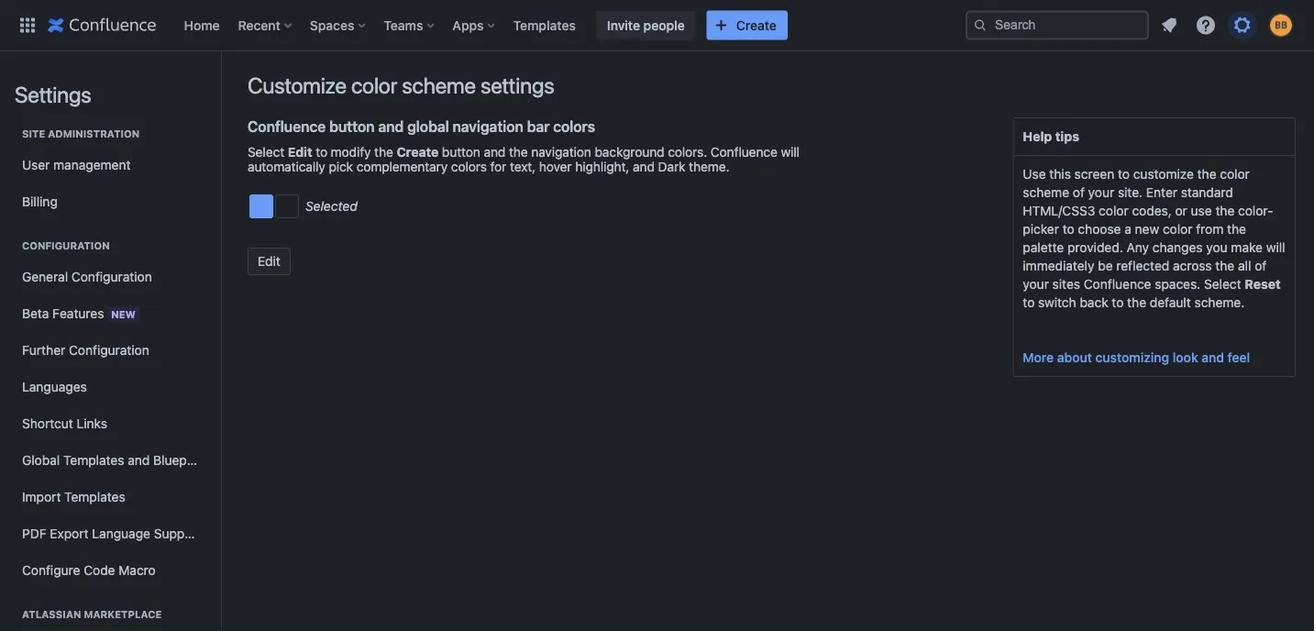 Task type: vqa. For each thing, say whether or not it's contained in the screenshot.
than
no



Task type: locate. For each thing, give the bounding box(es) containing it.
2 horizontal spatial confluence
[[1084, 277, 1152, 292]]

select left edit at top
[[248, 144, 284, 159]]

navigation down the bar
[[531, 144, 591, 159]]

1 vertical spatial of
[[1255, 258, 1267, 273]]

the up standard at top
[[1198, 166, 1217, 182]]

complementary
[[357, 159, 448, 174]]

1 horizontal spatial scheme
[[1023, 185, 1070, 200]]

colors right the bar
[[553, 117, 595, 135]]

configuration up general
[[22, 240, 110, 252]]

1 vertical spatial navigation
[[531, 144, 591, 159]]

apps
[[453, 17, 484, 33]]

1 vertical spatial confluence
[[711, 144, 778, 159]]

0 horizontal spatial button
[[329, 117, 375, 135]]

your up switch
[[1023, 277, 1049, 292]]

button
[[329, 117, 375, 135], [442, 144, 480, 159]]

shortcut links link
[[15, 405, 205, 442]]

1 horizontal spatial colors
[[553, 117, 595, 135]]

select up scheme.
[[1204, 277, 1242, 292]]

1 vertical spatial button
[[442, 144, 480, 159]]

configuration up languages 'link'
[[69, 343, 149, 358]]

and left feel
[[1202, 350, 1224, 365]]

1 horizontal spatial will
[[1266, 240, 1286, 255]]

confluence inside use this screen to customize the color scheme of your site. enter standard html/css3 color codes, or use the color- picker to choose a new color from the palette provided. any changes you make will immediately be reflected across the all of your sites confluence spaces. select
[[1084, 277, 1152, 292]]

back
[[1080, 295, 1109, 310]]

1 horizontal spatial select
[[1204, 277, 1242, 292]]

spaces
[[310, 17, 354, 33]]

site
[[22, 128, 45, 140]]

palette
[[1023, 240, 1064, 255]]

1 vertical spatial select
[[1204, 277, 1242, 292]]

your down screen
[[1088, 185, 1115, 200]]

0 vertical spatial your
[[1088, 185, 1115, 200]]

configuration
[[22, 240, 110, 252], [71, 269, 152, 284], [69, 343, 149, 358]]

teams button
[[378, 11, 442, 40]]

confluence up edit at top
[[248, 117, 326, 135]]

be
[[1098, 258, 1113, 273]]

automatically
[[248, 159, 325, 174]]

select edit to modify the create
[[248, 144, 439, 159]]

templates
[[513, 17, 576, 33], [63, 453, 124, 468], [64, 489, 125, 504]]

templates up pdf export language support link
[[64, 489, 125, 504]]

0 vertical spatial create
[[736, 17, 777, 33]]

use this screen to customize the color scheme of your site. enter standard html/css3 color codes, or use the color- picker to choose a new color from the palette provided. any changes you make will immediately be reflected across the all of your sites confluence spaces. select
[[1023, 166, 1286, 292]]

templates for global templates and blueprints
[[63, 453, 124, 468]]

html/css3
[[1023, 203, 1096, 218]]

button left for
[[442, 144, 480, 159]]

1 vertical spatial your
[[1023, 277, 1049, 292]]

the right 'modify'
[[374, 144, 393, 159]]

1 vertical spatial configuration
[[71, 269, 152, 284]]

1 vertical spatial colors
[[451, 159, 487, 174]]

atlassian
[[22, 609, 81, 620]]

0 horizontal spatial create
[[397, 144, 439, 159]]

templates down links
[[63, 453, 124, 468]]

help
[[1023, 129, 1052, 144]]

configure code macro
[[22, 563, 156, 578]]

home
[[184, 17, 220, 33]]

of right all
[[1255, 258, 1267, 273]]

0 vertical spatial button
[[329, 117, 375, 135]]

the left "default" on the top right of page
[[1127, 295, 1147, 310]]

more
[[1023, 350, 1054, 365]]

navigation up for
[[453, 117, 523, 135]]

1 vertical spatial scheme
[[1023, 185, 1070, 200]]

colors.
[[668, 144, 707, 159]]

invite people button
[[596, 11, 696, 40]]

2 vertical spatial confluence
[[1084, 277, 1152, 292]]

for
[[490, 159, 507, 174]]

user management link
[[15, 147, 205, 183]]

0 vertical spatial will
[[781, 144, 800, 159]]

export
[[50, 526, 89, 541]]

colors inside button and the navigation background colors. confluence will automatically pick complementary colors for text, hover highlight, and dark theme.
[[451, 159, 487, 174]]

atlassian marketplace
[[22, 609, 162, 620]]

1 vertical spatial will
[[1266, 240, 1286, 255]]

and
[[378, 117, 404, 135], [484, 144, 506, 159], [633, 159, 655, 174], [1202, 350, 1224, 365], [128, 453, 150, 468]]

the right for
[[509, 144, 528, 159]]

highlight,
[[575, 159, 630, 174]]

0 vertical spatial select
[[248, 144, 284, 159]]

immediately
[[1023, 258, 1095, 273]]

scheme up global
[[402, 72, 476, 98]]

0 vertical spatial navigation
[[453, 117, 523, 135]]

select
[[248, 144, 284, 159], [1204, 277, 1242, 292]]

import
[[22, 489, 61, 504]]

colors left for
[[451, 159, 487, 174]]

0 horizontal spatial confluence
[[248, 117, 326, 135]]

all
[[1238, 258, 1251, 273]]

scheme down use
[[1023, 185, 1070, 200]]

macro
[[119, 563, 156, 578]]

will
[[781, 144, 800, 159], [1266, 240, 1286, 255]]

1 vertical spatial templates
[[63, 453, 124, 468]]

people
[[644, 17, 685, 33]]

use
[[1191, 203, 1212, 218]]

changes
[[1153, 240, 1203, 255]]

of down screen
[[1073, 185, 1085, 200]]

0 horizontal spatial colors
[[451, 159, 487, 174]]

user management
[[22, 157, 131, 172]]

templates inside import templates link
[[64, 489, 125, 504]]

1 horizontal spatial confluence
[[711, 144, 778, 159]]

banner
[[0, 0, 1314, 51]]

navigation
[[453, 117, 523, 135], [531, 144, 591, 159]]

the inside button and the navigation background colors. confluence will automatically pick complementary colors for text, hover highlight, and dark theme.
[[509, 144, 528, 159]]

site.
[[1118, 185, 1143, 200]]

your
[[1088, 185, 1115, 200], [1023, 277, 1049, 292]]

more about customizing look and feel button
[[1023, 349, 1250, 367]]

2 vertical spatial templates
[[64, 489, 125, 504]]

support
[[154, 526, 201, 541]]

button up 'modify'
[[329, 117, 375, 135]]

switch
[[1038, 295, 1077, 310]]

from
[[1196, 222, 1224, 237]]

confluence inside button and the navigation background colors. confluence will automatically pick complementary colors for text, hover highlight, and dark theme.
[[711, 144, 778, 159]]

global
[[407, 117, 449, 135]]

help icon image
[[1195, 14, 1217, 36]]

selected
[[305, 199, 357, 214]]

to right edit at top
[[316, 144, 327, 159]]

color up confluence button and global navigation bar colors
[[351, 72, 397, 98]]

recent button
[[233, 11, 299, 40]]

the
[[374, 144, 393, 159], [509, 144, 528, 159], [1198, 166, 1217, 182], [1216, 203, 1235, 218], [1227, 222, 1246, 237], [1216, 258, 1235, 273], [1127, 295, 1147, 310]]

0 vertical spatial confluence
[[248, 117, 326, 135]]

0 horizontal spatial of
[[1073, 185, 1085, 200]]

languages link
[[15, 369, 205, 405]]

configuration for further
[[69, 343, 149, 358]]

default
[[1150, 295, 1191, 310]]

management
[[53, 157, 131, 172]]

settings
[[15, 82, 91, 107]]

site administration group
[[15, 108, 205, 226]]

1 horizontal spatial button
[[442, 144, 480, 159]]

highlight image
[[249, 194, 273, 218]]

Search field
[[966, 11, 1149, 40]]

and left text,
[[484, 144, 506, 159]]

customize color scheme settings
[[248, 72, 554, 98]]

colors
[[553, 117, 595, 135], [451, 159, 487, 174]]

language
[[92, 526, 150, 541]]

recent
[[238, 17, 281, 33]]

import templates
[[22, 489, 125, 504]]

confluence right colors.
[[711, 144, 778, 159]]

make
[[1231, 240, 1263, 255]]

a
[[1125, 222, 1132, 237]]

atlassian marketplace group
[[15, 589, 205, 631]]

0 vertical spatial scheme
[[402, 72, 476, 98]]

1 horizontal spatial of
[[1255, 258, 1267, 273]]

0 horizontal spatial will
[[781, 144, 800, 159]]

templates inside global templates and blueprints link
[[63, 453, 124, 468]]

blueprints
[[153, 453, 213, 468]]

1 horizontal spatial navigation
[[531, 144, 591, 159]]

configuration up new
[[71, 269, 152, 284]]

and left blueprints
[[128, 453, 150, 468]]

navigation inside button and the navigation background colors. confluence will automatically pick complementary colors for text, hover highlight, and dark theme.
[[531, 144, 591, 159]]

new
[[1135, 222, 1160, 237]]

scheme.
[[1195, 295, 1245, 310]]

of
[[1073, 185, 1085, 200], [1255, 258, 1267, 273]]

0 vertical spatial templates
[[513, 17, 576, 33]]

templates link
[[508, 11, 581, 40]]

templates up settings
[[513, 17, 576, 33]]

will right make
[[1266, 240, 1286, 255]]

button inside button and the navigation background colors. confluence will automatically pick complementary colors for text, hover highlight, and dark theme.
[[442, 144, 480, 159]]

will right theme.
[[781, 144, 800, 159]]

search image
[[973, 18, 988, 33]]

or
[[1175, 203, 1188, 218]]

you
[[1206, 240, 1228, 255]]

None submit
[[248, 248, 291, 275]]

0 horizontal spatial navigation
[[453, 117, 523, 135]]

confluence image
[[48, 14, 156, 36], [48, 14, 156, 36]]

picker
[[1023, 222, 1059, 237]]

2 vertical spatial configuration
[[69, 343, 149, 358]]

shortcut links
[[22, 416, 107, 431]]

theme.
[[689, 159, 730, 174]]

sites
[[1053, 277, 1080, 292]]

confluence down be
[[1084, 277, 1152, 292]]

beta features new
[[22, 305, 136, 321]]

1 horizontal spatial create
[[736, 17, 777, 33]]



Task type: describe. For each thing, give the bounding box(es) containing it.
general configuration
[[22, 269, 152, 284]]

0 vertical spatial colors
[[553, 117, 595, 135]]

and left global
[[378, 117, 404, 135]]

teams
[[384, 17, 423, 33]]

global
[[22, 453, 60, 468]]

customizing
[[1096, 350, 1170, 365]]

general configuration link
[[15, 259, 205, 295]]

banner containing home
[[0, 0, 1314, 51]]

site administration
[[22, 128, 140, 140]]

reset to switch back to the default scheme.
[[1023, 277, 1281, 310]]

text,
[[510, 159, 536, 174]]

0 horizontal spatial scheme
[[402, 72, 476, 98]]

select inside use this screen to customize the color scheme of your site. enter standard html/css3 color codes, or use the color- picker to choose a new color from the palette provided. any changes you make will immediately be reflected across the all of your sites confluence spaces. select
[[1204, 277, 1242, 292]]

tips
[[1056, 129, 1080, 144]]

enter
[[1146, 185, 1178, 200]]

configuration group
[[15, 220, 213, 594]]

appswitcher icon image
[[17, 14, 39, 36]]

settings icon image
[[1232, 14, 1254, 36]]

look
[[1173, 350, 1199, 365]]

to down html/css3
[[1063, 222, 1075, 237]]

color up changes
[[1163, 222, 1193, 237]]

1 horizontal spatial your
[[1088, 185, 1115, 200]]

billing link
[[15, 183, 205, 220]]

apps button
[[447, 11, 502, 40]]

any
[[1127, 240, 1149, 255]]

provided.
[[1068, 240, 1123, 255]]

feel
[[1228, 350, 1250, 365]]

color up standard at top
[[1220, 166, 1250, 182]]

general
[[22, 269, 68, 284]]

spaces.
[[1155, 277, 1201, 292]]

and left dark
[[633, 159, 655, 174]]

further configuration link
[[15, 332, 205, 369]]

spaces button
[[304, 11, 373, 40]]

shortcut
[[22, 416, 73, 431]]

global element
[[11, 0, 962, 51]]

the right use
[[1216, 203, 1235, 218]]

administration
[[48, 128, 140, 140]]

0 vertical spatial configuration
[[22, 240, 110, 252]]

1 vertical spatial create
[[397, 144, 439, 159]]

create button
[[707, 11, 788, 40]]

languages
[[22, 379, 87, 394]]

code
[[84, 563, 115, 578]]

invite people
[[607, 17, 685, 33]]

more about customizing look and feel
[[1023, 350, 1250, 365]]

will inside button and the navigation background colors. confluence will automatically pick complementary colors for text, hover highlight, and dark theme.
[[781, 144, 800, 159]]

invite
[[607, 17, 640, 33]]

0 horizontal spatial your
[[1023, 277, 1049, 292]]

global templates and blueprints
[[22, 453, 213, 468]]

to left switch
[[1023, 295, 1035, 310]]

color up choose
[[1099, 203, 1129, 218]]

configuration for general
[[71, 269, 152, 284]]

the left all
[[1216, 258, 1235, 273]]

will inside use this screen to customize the color scheme of your site. enter standard html/css3 color codes, or use the color- picker to choose a new color from the palette provided. any changes you make will immediately be reflected across the all of your sites confluence spaces. select
[[1266, 240, 1286, 255]]

beta
[[22, 305, 49, 321]]

modify
[[331, 144, 371, 159]]

and inside global templates and blueprints link
[[128, 453, 150, 468]]

new
[[111, 308, 136, 320]]

collapse sidebar image
[[200, 61, 240, 97]]

pick
[[329, 159, 353, 174]]

templates for import templates
[[64, 489, 125, 504]]

scheme inside use this screen to customize the color scheme of your site. enter standard html/css3 color codes, or use the color- picker to choose a new color from the palette provided. any changes you make will immediately be reflected across the all of your sites confluence spaces. select
[[1023, 185, 1070, 200]]

to right back at the right
[[1112, 295, 1124, 310]]

features
[[52, 305, 104, 321]]

notification icon image
[[1158, 14, 1180, 36]]

pdf export language support link
[[15, 515, 205, 552]]

and inside the more about customizing look and feel button
[[1202, 350, 1224, 365]]

confluence button and global navigation bar colors
[[248, 117, 595, 135]]

the inside reset to switch back to the default scheme.
[[1127, 295, 1147, 310]]

global templates and blueprints link
[[15, 442, 213, 479]]

background
[[595, 144, 665, 159]]

about
[[1057, 350, 1092, 365]]

0 vertical spatial of
[[1073, 185, 1085, 200]]

the up make
[[1227, 222, 1246, 237]]

standard
[[1181, 185, 1234, 200]]

create inside create popup button
[[736, 17, 777, 33]]

edit
[[288, 144, 312, 159]]

marketplace
[[84, 609, 162, 620]]

user
[[22, 157, 50, 172]]

customize
[[248, 72, 347, 98]]

links
[[77, 416, 107, 431]]

this
[[1050, 166, 1071, 182]]

button and the navigation background colors. confluence will automatically pick complementary colors for text, hover highlight, and dark theme.
[[248, 144, 800, 174]]

configure code macro link
[[15, 552, 205, 589]]

to up site.
[[1118, 166, 1130, 182]]

background image
[[275, 194, 299, 218]]

color-
[[1238, 203, 1274, 218]]

bar
[[527, 117, 550, 135]]

configure
[[22, 563, 80, 578]]

hover
[[539, 159, 572, 174]]

templates inside templates link
[[513, 17, 576, 33]]

further configuration
[[22, 343, 149, 358]]

home link
[[178, 11, 225, 40]]

0 horizontal spatial select
[[248, 144, 284, 159]]

help tips
[[1023, 129, 1080, 144]]

settings
[[480, 72, 554, 98]]

pdf export language support
[[22, 526, 201, 541]]

reflected
[[1117, 258, 1170, 273]]



